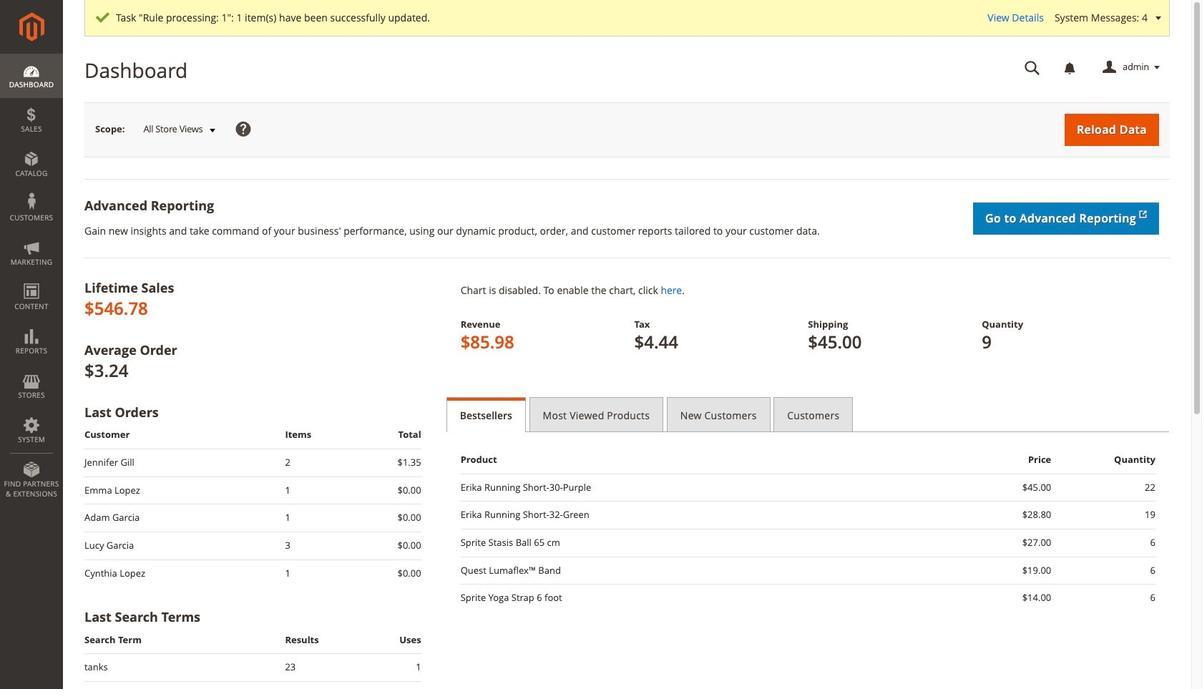 Task type: describe. For each thing, give the bounding box(es) containing it.
magento admin panel image
[[19, 12, 44, 42]]



Task type: locate. For each thing, give the bounding box(es) containing it.
menu bar
[[0, 54, 63, 506]]

tab list
[[446, 397, 1170, 432]]

None text field
[[1015, 55, 1050, 80]]



